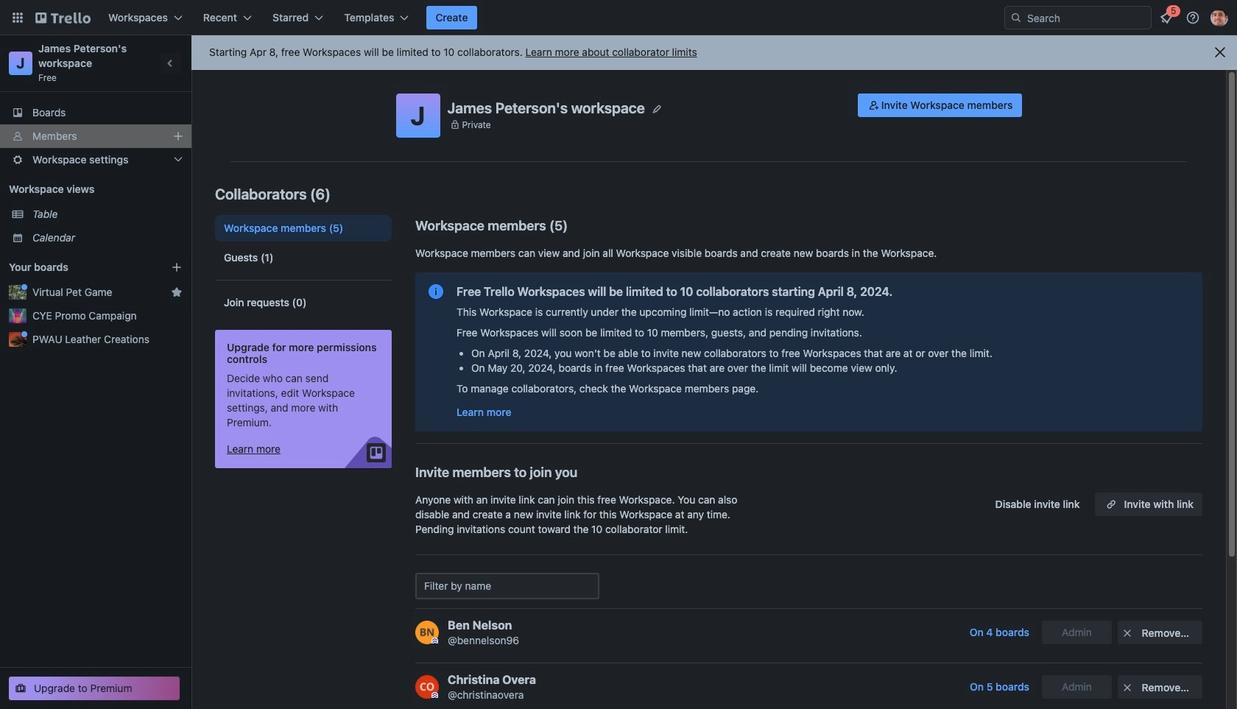 Task type: vqa. For each thing, say whether or not it's contained in the screenshot.
ADD REACTION Image
no



Task type: locate. For each thing, give the bounding box(es) containing it.
this member is an admin of this workspace. image
[[432, 693, 438, 699]]

Search field
[[1023, 7, 1152, 29]]

sm image
[[867, 98, 882, 113], [1121, 626, 1135, 641]]

search image
[[1011, 12, 1023, 24]]

0 vertical spatial sm image
[[867, 98, 882, 113]]

back to home image
[[35, 6, 91, 29]]

1 vertical spatial sm image
[[1121, 626, 1135, 641]]

add board image
[[171, 262, 183, 273]]

Filter by name text field
[[416, 573, 600, 600]]

sm image
[[1121, 681, 1135, 696]]

5 notifications image
[[1158, 9, 1176, 27]]

this member is an admin of this workspace. image
[[432, 638, 438, 645]]



Task type: describe. For each thing, give the bounding box(es) containing it.
james peterson (jamespeterson93) image
[[1211, 9, 1229, 27]]

open information menu image
[[1186, 10, 1201, 25]]

your boards with 3 items element
[[9, 259, 149, 276]]

primary element
[[0, 0, 1238, 35]]

0 horizontal spatial sm image
[[867, 98, 882, 113]]

workspace navigation collapse icon image
[[161, 53, 181, 74]]

1 horizontal spatial sm image
[[1121, 626, 1135, 641]]

starred icon image
[[171, 287, 183, 298]]



